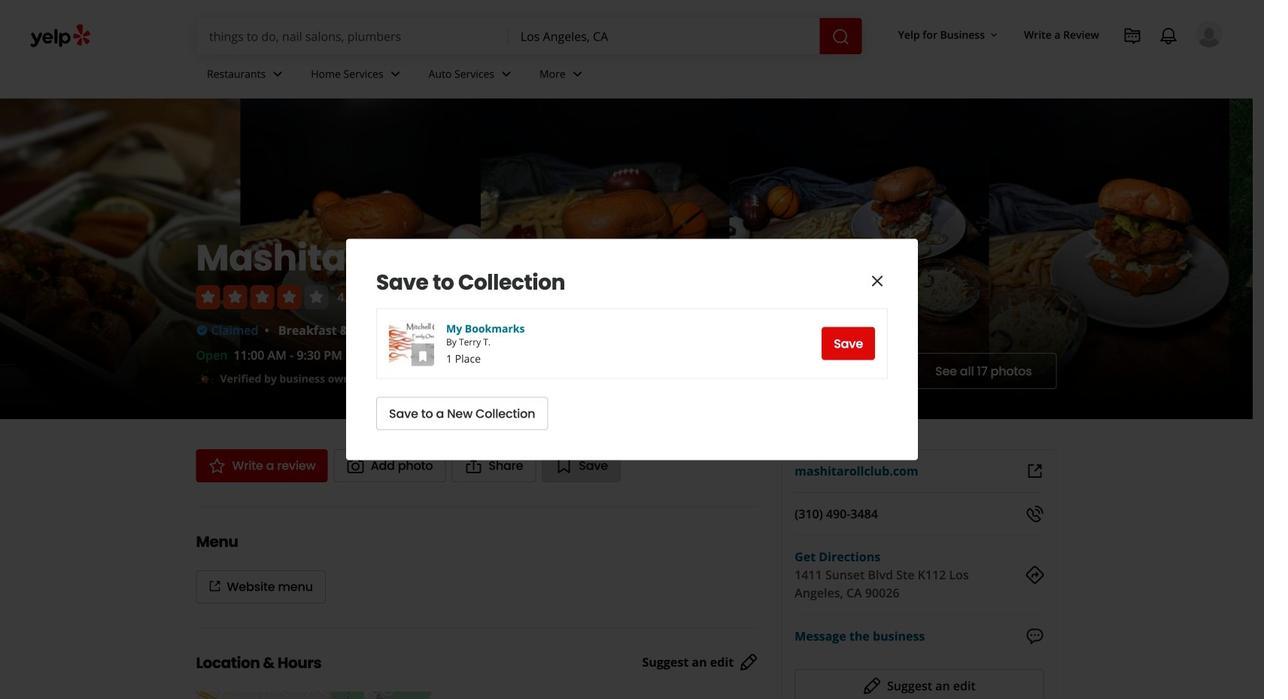 Task type: describe. For each thing, give the bounding box(es) containing it.
photo of mashita club - los angeles, ca, us. sunset blvd roll with salmon sashimi and miso soup image
[[0, 99, 241, 419]]

3 24 chevron down v2 image from the left
[[569, 65, 587, 83]]

photo of mashita club - los angeles, ca, us. spicy chicken sandwich image
[[990, 99, 1230, 419]]

24 pencil v2 image
[[863, 677, 881, 695]]

search image
[[832, 28, 850, 46]]

directions to the business image
[[1026, 566, 1044, 584]]

photo of mashita club - los angeles, ca, us. chicken sandwich image
[[241, 99, 481, 419]]

directions to the business image
[[1026, 566, 1044, 584]]

close image
[[869, 272, 887, 290]]

business categories element
[[195, 54, 1223, 98]]

business phone number image
[[1026, 505, 1044, 523]]

business website image
[[1026, 462, 1044, 480]]

24 share v2 image
[[465, 457, 483, 475]]

1 24 chevron down v2 image from the left
[[387, 65, 405, 83]]

2 24 chevron down v2 image from the left
[[498, 65, 516, 83]]

16 save v2 image
[[417, 350, 429, 362]]

4.2 star rating image
[[196, 285, 329, 309]]

location & hours element
[[172, 628, 782, 699]]



Task type: vqa. For each thing, say whether or not it's contained in the screenshot.
Business website image
yes



Task type: locate. For each thing, give the bounding box(es) containing it.
business phone number image
[[1026, 505, 1044, 523]]

photo of mashita club - los angeles, ca, us. image
[[730, 99, 990, 419], [1230, 99, 1265, 419]]

24 chevron down v2 image
[[269, 65, 287, 83]]

2 photo of mashita club - los angeles, ca, us. image from the left
[[1230, 99, 1265, 419]]

projects image
[[1124, 27, 1142, 45]]

24 save outline v2 image
[[555, 457, 573, 475]]

business website image
[[1026, 462, 1044, 480]]

24 star v2 image
[[208, 457, 226, 475]]

notifications image
[[1160, 27, 1178, 45]]

0 horizontal spatial photo of mashita club - los angeles, ca, us. image
[[730, 99, 990, 419]]

user actions element
[[886, 19, 1244, 111]]

photo of mashita club - los angeles, ca, us. hot chicken sandwich image
[[481, 99, 730, 419]]

1 horizontal spatial photo of mashita club - los angeles, ca, us. image
[[1230, 99, 1265, 419]]

None search field
[[197, 18, 862, 54]]

map image
[[196, 692, 433, 699]]

region
[[376, 269, 888, 430]]

24 pencil v2 image
[[740, 654, 758, 672]]

0 horizontal spatial 24 chevron down v2 image
[[387, 65, 405, 83]]

1 photo of mashita club - los angeles, ca, us. image from the left
[[730, 99, 990, 419]]

16 chevron down v2 image
[[988, 29, 1000, 41]]

menu element
[[172, 507, 758, 604]]

24 camera v2 image
[[347, 457, 365, 475]]

message the business image
[[1026, 628, 1044, 646], [1026, 628, 1044, 646]]

16 external link v2 image
[[209, 580, 221, 593]]

16 claim filled v2 image
[[196, 325, 208, 337]]

dialog
[[0, 0, 1265, 699]]

2 horizontal spatial 24 chevron down v2 image
[[569, 65, 587, 83]]

24 chevron down v2 image
[[387, 65, 405, 83], [498, 65, 516, 83], [569, 65, 587, 83]]

1 horizontal spatial 24 chevron down v2 image
[[498, 65, 516, 83]]



